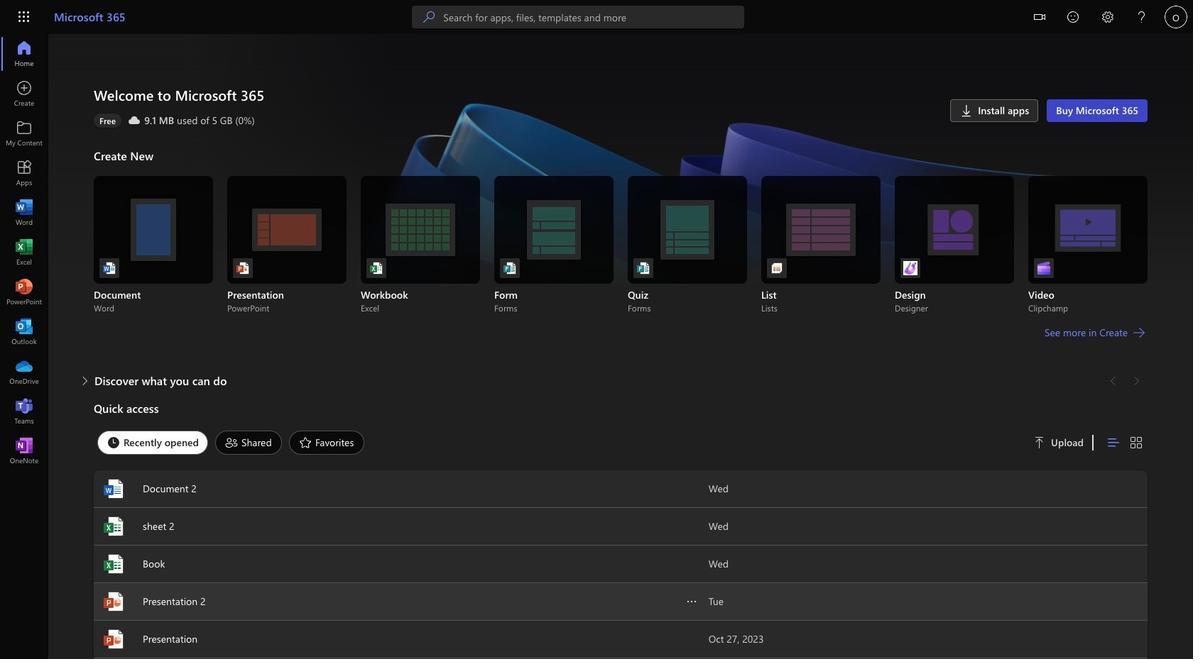 Task type: vqa. For each thing, say whether or not it's contained in the screenshot.
search field
yes



Task type: locate. For each thing, give the bounding box(es) containing it.
powerpoint image up powerpoint icon
[[102, 591, 125, 614]]

word image
[[17, 206, 31, 220]]

favorites element
[[289, 431, 365, 455]]

onedrive image
[[17, 365, 31, 379]]

tab list
[[94, 428, 1017, 459]]

0 horizontal spatial excel image
[[17, 246, 31, 260]]

tab
[[94, 431, 212, 455], [212, 431, 286, 455], [286, 431, 368, 455]]

1 horizontal spatial excel image
[[102, 553, 125, 576]]

name presentation cell
[[94, 629, 709, 651]]

1 vertical spatial powerpoint image
[[102, 591, 125, 614]]

0 vertical spatial powerpoint image
[[17, 286, 31, 300]]

outlook image
[[17, 325, 31, 340]]

teams image
[[17, 405, 31, 419]]

banner
[[0, 0, 1193, 37]]

my content image
[[17, 126, 31, 141]]

excel image
[[17, 246, 31, 260], [102, 553, 125, 576]]

designer design image
[[904, 261, 918, 276], [904, 261, 918, 276]]

new quiz image
[[637, 261, 651, 276]]

excel image down excel icon
[[102, 553, 125, 576]]

apps image
[[17, 166, 31, 180]]

excel image down word icon
[[17, 246, 31, 260]]

3 tab from the left
[[286, 431, 368, 455]]

navigation
[[0, 34, 48, 472]]

0 vertical spatial excel image
[[17, 246, 31, 260]]

powerpoint image up outlook image
[[17, 286, 31, 300]]

home image
[[17, 47, 31, 61]]

word document image
[[102, 261, 117, 276]]

create image
[[17, 87, 31, 101]]

powerpoint image
[[17, 286, 31, 300], [102, 591, 125, 614]]

application
[[0, 34, 1193, 660]]

powerpoint presentation image
[[236, 261, 250, 276]]

onenote image
[[17, 445, 31, 459]]

1 tab from the left
[[94, 431, 212, 455]]

create new element
[[94, 145, 1148, 370]]

clipchamp video image
[[1037, 261, 1051, 276]]

list
[[94, 176, 1148, 314]]

None search field
[[412, 6, 745, 28]]

this account doesn't have a microsoft 365 subscription. click to view your benefits. tooltip
[[94, 114, 122, 128]]

name book cell
[[94, 553, 709, 576]]

1 horizontal spatial powerpoint image
[[102, 591, 125, 614]]



Task type: describe. For each thing, give the bounding box(es) containing it.
shared element
[[215, 431, 282, 455]]

excel workbook image
[[369, 261, 384, 276]]

forms survey image
[[503, 261, 517, 276]]

excel image
[[102, 516, 125, 538]]

name document 2 cell
[[94, 478, 709, 501]]

name sheet 2 cell
[[94, 516, 709, 538]]

recently opened element
[[97, 431, 208, 455]]

1 vertical spatial excel image
[[102, 553, 125, 576]]

2 tab from the left
[[212, 431, 286, 455]]

name presentation 2 cell
[[94, 591, 709, 614]]

powerpoint image
[[102, 629, 125, 651]]

0 horizontal spatial powerpoint image
[[17, 286, 31, 300]]

lists list image
[[770, 261, 784, 276]]

account manager for orlandogary85@gmail.com image
[[1165, 6, 1188, 28]]

word image
[[102, 478, 125, 501]]

Search box. Suggestions appear as you type. search field
[[444, 6, 745, 28]]



